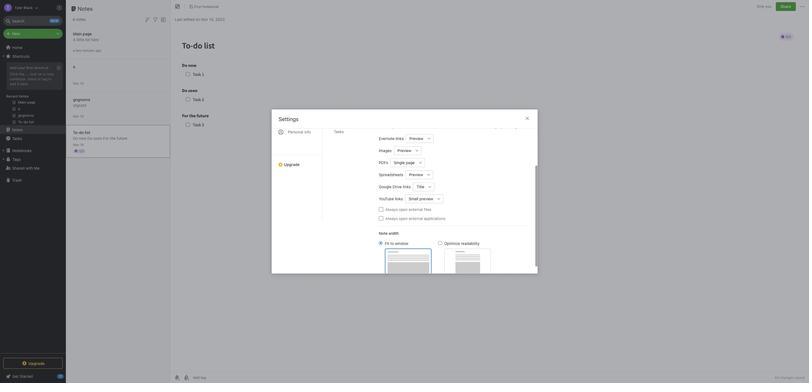 Task type: vqa. For each thing, say whether or not it's contained in the screenshot.
6
no



Task type: locate. For each thing, give the bounding box(es) containing it.
recent
[[6, 94, 18, 99]]

tree containing home
[[0, 43, 66, 354]]

upgrade inside tab list
[[284, 163, 299, 167]]

1 vertical spatial upgrade button
[[3, 359, 63, 370]]

nov
[[201, 17, 208, 22], [73, 81, 79, 86], [73, 114, 79, 118], [73, 143, 79, 147]]

1 horizontal spatial upgrade
[[284, 163, 299, 167]]

notes up tasks button
[[12, 128, 23, 132]]

preview button down views
[[406, 134, 425, 143]]

0 vertical spatial preview
[[409, 136, 423, 141]]

group containing add your first shortcut
[[0, 61, 66, 128]]

add tag image
[[183, 375, 190, 382]]

shortcuts button
[[0, 52, 66, 61]]

1 vertical spatial the
[[110, 136, 116, 141]]

your left default
[[392, 125, 400, 129]]

external down always open external files
[[409, 216, 423, 221]]

0/3
[[79, 149, 84, 153]]

note
[[379, 231, 387, 236]]

nov 14 up 0/3
[[73, 143, 84, 147]]

0 horizontal spatial your
[[18, 66, 25, 70]]

2 vertical spatial notes
[[12, 128, 23, 132]]

1 open from the top
[[399, 207, 408, 212]]

your for default
[[392, 125, 400, 129]]

the inside group
[[19, 72, 24, 76]]

0 horizontal spatial to
[[48, 77, 52, 81]]

0 vertical spatial open
[[399, 207, 408, 212]]

on
[[196, 17, 200, 22], [38, 72, 42, 76]]

2 vertical spatial nov 14
[[73, 143, 84, 147]]

nov 14 down the sfgnsfd at left top
[[73, 114, 84, 118]]

1 vertical spatial preview button
[[394, 146, 413, 155]]

14 up gngnsrns
[[80, 81, 84, 86]]

to down note,
[[48, 77, 52, 81]]

1 always from the top
[[385, 207, 398, 212]]

nov up 0/3
[[73, 143, 79, 147]]

Choose default view option for PDFs field
[[390, 159, 425, 167]]

small
[[409, 197, 418, 202]]

always right always open external files option
[[385, 207, 398, 212]]

preview down views
[[409, 136, 423, 141]]

14 for gngnsrns
[[80, 114, 84, 118]]

0 vertical spatial external
[[409, 207, 423, 212]]

do down list
[[87, 136, 92, 141]]

trash link
[[0, 176, 66, 185]]

me
[[34, 166, 40, 171]]

Choose default view option for Images field
[[394, 146, 421, 155]]

1 horizontal spatial on
[[196, 17, 200, 22]]

nov down the sfgnsfd at left top
[[73, 114, 79, 118]]

1 vertical spatial 14
[[80, 114, 84, 118]]

...
[[25, 72, 29, 76]]

0 vertical spatial page
[[83, 31, 92, 36]]

1 vertical spatial external
[[409, 216, 423, 221]]

0 vertical spatial to
[[48, 77, 52, 81]]

14 up 0/3
[[80, 143, 84, 147]]

1 vertical spatial preview
[[397, 149, 411, 153]]

2 open from the top
[[399, 216, 408, 221]]

0 horizontal spatial do
[[73, 136, 78, 141]]

to inside option group
[[390, 241, 394, 246]]

the left the "..."
[[19, 72, 24, 76]]

0 horizontal spatial on
[[38, 72, 42, 76]]

icon
[[30, 72, 37, 76]]

external
[[409, 207, 423, 212], [409, 216, 423, 221]]

trash
[[12, 178, 22, 183]]

nov 14 up gngnsrns
[[73, 81, 84, 86]]

0 vertical spatial upgrade button
[[272, 155, 322, 169]]

1 vertical spatial open
[[399, 216, 408, 221]]

files
[[424, 207, 431, 212]]

to
[[48, 77, 52, 81], [390, 241, 394, 246]]

0 vertical spatial nov 14
[[73, 81, 84, 86]]

1 horizontal spatial page
[[406, 161, 415, 165]]

1 vertical spatial upgrade
[[28, 362, 45, 366]]

always
[[385, 207, 398, 212], [385, 216, 398, 221]]

0 vertical spatial a
[[73, 48, 75, 53]]

notes up notes
[[78, 5, 93, 12]]

2 14 from the top
[[80, 114, 84, 118]]

1 vertical spatial your
[[392, 125, 400, 129]]

edited
[[183, 17, 195, 22]]

all changes saved
[[775, 376, 805, 381]]

Choose default view option for Spreadsheets field
[[405, 171, 433, 179]]

1 vertical spatial notes
[[19, 94, 29, 99]]

or
[[38, 77, 41, 81]]

0 vertical spatial the
[[19, 72, 24, 76]]

page for single
[[406, 161, 415, 165]]

0 horizontal spatial tasks
[[12, 136, 22, 141]]

open up always open external applications
[[399, 207, 408, 212]]

expand note image
[[174, 3, 181, 10]]

preview
[[409, 136, 423, 141], [397, 149, 411, 153], [409, 173, 423, 177]]

open down always open external files
[[399, 216, 408, 221]]

your up click the ...
[[18, 66, 25, 70]]

click the ...
[[10, 72, 29, 76]]

1 vertical spatial page
[[406, 161, 415, 165]]

a up tag
[[43, 72, 45, 76]]

your
[[18, 66, 25, 70], [392, 125, 400, 129]]

on right edited
[[196, 17, 200, 22]]

0 vertical spatial 14
[[80, 81, 84, 86]]

1 vertical spatial to
[[390, 241, 394, 246]]

option group
[[379, 241, 491, 276]]

external for applications
[[409, 216, 423, 221]]

preview button for images
[[394, 146, 413, 155]]

add
[[10, 82, 16, 86]]

2 always from the top
[[385, 216, 398, 221]]

14 for e
[[80, 81, 84, 86]]

add
[[10, 66, 17, 70]]

images
[[379, 149, 392, 153]]

notebook
[[202, 4, 219, 9]]

preview for images
[[397, 149, 411, 153]]

your inside tree
[[18, 66, 25, 70]]

upgrade for upgrade popup button to the left
[[28, 362, 45, 366]]

nov 14
[[73, 81, 84, 86], [73, 114, 84, 118], [73, 143, 84, 147]]

notes inside note list element
[[78, 5, 93, 12]]

preview up title button
[[409, 173, 423, 177]]

a left few
[[73, 48, 75, 53]]

add a reminder image
[[174, 375, 180, 382]]

1 14 from the top
[[80, 81, 84, 86]]

option group containing fit to window
[[379, 241, 491, 276]]

0 horizontal spatial the
[[19, 72, 24, 76]]

1 vertical spatial always
[[385, 216, 398, 221]]

choose
[[379, 125, 391, 129]]

1 external from the top
[[409, 207, 423, 212]]

tree
[[0, 43, 66, 354]]

Search text field
[[7, 16, 59, 26]]

page right single
[[406, 161, 415, 165]]

changes
[[780, 376, 794, 381]]

only
[[757, 4, 765, 9]]

1 horizontal spatial the
[[110, 136, 116, 141]]

first
[[26, 66, 33, 70]]

2 vertical spatial preview
[[409, 173, 423, 177]]

1 horizontal spatial do
[[87, 136, 92, 141]]

youtube links
[[379, 197, 403, 202]]

recent notes
[[6, 94, 29, 99]]

on inside icon on a note, notebook, stack or tag to add it here.
[[38, 72, 42, 76]]

2 vertical spatial 14
[[80, 143, 84, 147]]

new button
[[3, 29, 63, 39]]

readability
[[461, 241, 479, 246]]

notebook,
[[10, 77, 27, 81]]

share button
[[776, 2, 796, 11]]

page up bit
[[83, 31, 92, 36]]

bit
[[85, 37, 90, 42]]

2 external from the top
[[409, 216, 423, 221]]

1 horizontal spatial tasks
[[334, 130, 344, 134]]

minutes
[[82, 48, 95, 53]]

always open external files
[[385, 207, 431, 212]]

0 horizontal spatial upgrade
[[28, 362, 45, 366]]

2 nov 14 from the top
[[73, 114, 84, 118]]

expand tags image
[[1, 157, 6, 162]]

personal info
[[288, 130, 311, 135]]

click
[[10, 72, 18, 76]]

what are my options?
[[475, 125, 513, 129]]

1 nov 14 from the top
[[73, 81, 84, 86]]

external up always open external applications
[[409, 207, 423, 212]]

on up or
[[38, 72, 42, 76]]

1 vertical spatial nov 14
[[73, 114, 84, 118]]

all
[[775, 376, 779, 381]]

open for always open external applications
[[399, 216, 408, 221]]

always open external applications
[[385, 216, 445, 221]]

0 horizontal spatial a
[[43, 72, 45, 76]]

note width
[[379, 231, 399, 236]]

for
[[424, 125, 428, 129]]

notes
[[78, 5, 93, 12], [19, 94, 29, 99], [12, 128, 23, 132]]

note list element
[[66, 0, 171, 384]]

the right the for
[[110, 136, 116, 141]]

0 vertical spatial notes
[[78, 5, 93, 12]]

page inside main page a little bit here
[[83, 31, 92, 36]]

preview up single page
[[397, 149, 411, 153]]

always right always open external applications checkbox
[[385, 216, 398, 221]]

preview button up title button
[[405, 171, 424, 179]]

2 vertical spatial preview button
[[405, 171, 424, 179]]

home
[[12, 45, 23, 50]]

1 vertical spatial a
[[43, 72, 45, 76]]

do down 'to-'
[[73, 136, 78, 141]]

nov inside note window element
[[201, 17, 208, 22]]

youtube
[[379, 197, 394, 202]]

and
[[445, 125, 452, 129]]

0 vertical spatial on
[[196, 17, 200, 22]]

home link
[[0, 43, 66, 52]]

group
[[0, 61, 66, 128]]

0 vertical spatial your
[[18, 66, 25, 70]]

settings
[[279, 116, 298, 122]]

4
[[72, 17, 75, 22]]

google drive links
[[379, 185, 411, 189]]

0 vertical spatial always
[[385, 207, 398, 212]]

page
[[83, 31, 92, 36], [406, 161, 415, 165]]

nov left the 14,
[[201, 17, 208, 22]]

0 vertical spatial preview button
[[406, 134, 425, 143]]

list
[[85, 130, 90, 135]]

notes right recent
[[19, 94, 29, 99]]

1 horizontal spatial your
[[392, 125, 400, 129]]

links down drive
[[395, 197, 403, 202]]

do
[[73, 136, 78, 141], [87, 136, 92, 141]]

note,
[[46, 72, 55, 76]]

1 vertical spatial tasks
[[12, 136, 22, 141]]

what
[[475, 125, 485, 129]]

preview button
[[406, 134, 425, 143], [394, 146, 413, 155], [405, 171, 424, 179]]

to right fit at the left bottom of the page
[[390, 241, 394, 246]]

0 vertical spatial tasks
[[334, 130, 344, 134]]

1 horizontal spatial a
[[73, 48, 75, 53]]

14 down the sfgnsfd at left top
[[80, 114, 84, 118]]

gngnsrns sfgnsfd
[[73, 97, 90, 108]]

tab list
[[272, 75, 322, 220]]

14
[[80, 81, 84, 86], [80, 114, 84, 118], [80, 143, 84, 147]]

0 horizontal spatial page
[[83, 31, 92, 36]]

preview button up single page button
[[394, 146, 413, 155]]

1 vertical spatial on
[[38, 72, 42, 76]]

page inside single page button
[[406, 161, 415, 165]]

1 horizontal spatial upgrade button
[[272, 155, 322, 169]]

0 vertical spatial upgrade
[[284, 163, 299, 167]]

None search field
[[7, 16, 59, 26]]

1 horizontal spatial to
[[390, 241, 394, 246]]



Task type: describe. For each thing, give the bounding box(es) containing it.
links right drive
[[403, 185, 411, 189]]

last edited on nov 14, 2023
[[175, 17, 225, 22]]

close image
[[524, 115, 531, 122]]

1 do from the left
[[73, 136, 78, 141]]

optimize
[[444, 241, 460, 246]]

page for main
[[83, 31, 92, 36]]

tasks tab
[[329, 127, 370, 136]]

shared
[[12, 166, 25, 171]]

group inside tree
[[0, 61, 66, 128]]

your for first
[[18, 66, 25, 70]]

optimize readability
[[444, 241, 479, 246]]

e
[[73, 64, 75, 69]]

Optimize readability radio
[[438, 241, 442, 245]]

spreadsheets
[[379, 173, 403, 177]]

a inside icon on a note, notebook, stack or tag to add it here.
[[43, 72, 45, 76]]

nov 14 for gngnsrns
[[73, 114, 84, 118]]

3 14 from the top
[[80, 143, 84, 147]]

notes link
[[0, 125, 66, 134]]

for
[[103, 136, 109, 141]]

do now do soon for the future
[[73, 136, 127, 141]]

shortcuts
[[12, 54, 30, 59]]

tags
[[12, 157, 21, 162]]

now
[[79, 136, 86, 141]]

notes
[[76, 17, 86, 22]]

tab list containing personal info
[[272, 75, 322, 220]]

little
[[77, 37, 84, 42]]

settings image
[[56, 4, 63, 11]]

expand notebooks image
[[1, 149, 6, 153]]

evernote links
[[379, 136, 404, 141]]

Fit to window radio
[[379, 241, 383, 245]]

Note Editor text field
[[171, 26, 809, 373]]

future
[[117, 136, 127, 141]]

single page button
[[390, 159, 416, 167]]

shared with me
[[12, 166, 40, 171]]

preview for spreadsheets
[[409, 173, 423, 177]]

fit
[[385, 241, 389, 246]]

2 do from the left
[[87, 136, 92, 141]]

the inside note list element
[[110, 136, 116, 141]]

3 nov 14 from the top
[[73, 143, 84, 147]]

to-do list
[[73, 130, 90, 135]]

a few minutes ago
[[73, 48, 101, 53]]

width
[[388, 231, 399, 236]]

small preview button
[[405, 195, 435, 204]]

shortcut
[[34, 66, 48, 70]]

first
[[194, 4, 201, 9]]

preview for evernote links
[[409, 136, 423, 141]]

Choose default view option for YouTube links field
[[405, 195, 443, 204]]

open for always open external files
[[399, 207, 408, 212]]

a inside note list element
[[73, 48, 75, 53]]

preview button for spreadsheets
[[405, 171, 424, 179]]

always for always open external applications
[[385, 216, 398, 221]]

tasks inside tab
[[334, 130, 344, 134]]

fit to window
[[385, 241, 408, 246]]

Always open external applications checkbox
[[379, 217, 383, 221]]

it
[[17, 82, 19, 86]]

only you
[[757, 4, 771, 9]]

soon
[[93, 136, 102, 141]]

to inside icon on a note, notebook, stack or tag to add it here.
[[48, 77, 52, 81]]

first notebook button
[[187, 3, 221, 10]]

my
[[492, 125, 497, 129]]

nov 14 for e
[[73, 81, 84, 86]]

options?
[[498, 125, 513, 129]]

shared with me link
[[0, 164, 66, 173]]

attachments.
[[453, 125, 474, 129]]

ago
[[95, 48, 101, 53]]

always for always open external files
[[385, 207, 398, 212]]

preview
[[419, 197, 433, 202]]

pdfs
[[379, 161, 388, 165]]

note window element
[[171, 0, 809, 384]]

sfgnsfd
[[73, 103, 86, 108]]

tasks inside button
[[12, 136, 22, 141]]

new
[[12, 31, 20, 36]]

drive
[[392, 185, 402, 189]]

links left and at the top right
[[437, 125, 444, 129]]

first notebook
[[194, 4, 219, 9]]

default
[[401, 125, 412, 129]]

stack
[[28, 77, 37, 81]]

2023
[[215, 17, 225, 22]]

Always open external files checkbox
[[379, 208, 383, 212]]

0 horizontal spatial upgrade button
[[3, 359, 63, 370]]

Choose default view option for Google Drive links field
[[413, 183, 434, 192]]

title button
[[413, 183, 426, 192]]

tags button
[[0, 155, 66, 164]]

main
[[73, 31, 82, 36]]

upgrade button inside tab list
[[272, 155, 322, 169]]

tag
[[42, 77, 47, 81]]

14,
[[209, 17, 214, 22]]

to-
[[73, 130, 79, 135]]

upgrade for upgrade popup button within the tab list
[[284, 163, 299, 167]]

views
[[413, 125, 423, 129]]

Choose default view option for Evernote links field
[[406, 134, 433, 143]]

last
[[175, 17, 182, 22]]

applications
[[424, 216, 445, 221]]

title
[[416, 185, 424, 189]]

few
[[76, 48, 81, 53]]

notebooks
[[12, 148, 32, 153]]

here
[[91, 37, 99, 42]]

a
[[73, 37, 76, 42]]

icon on a note, notebook, stack or tag to add it here.
[[10, 72, 55, 86]]

evernote
[[379, 136, 395, 141]]

preview button for evernote links
[[406, 134, 425, 143]]

on inside note window element
[[196, 17, 200, 22]]

new
[[429, 125, 436, 129]]

saved
[[795, 376, 805, 381]]

gngnsrns
[[73, 97, 90, 102]]

google
[[379, 185, 391, 189]]

nov down the e
[[73, 81, 79, 86]]

personal
[[288, 130, 303, 135]]

with
[[26, 166, 33, 171]]

4 notes
[[72, 17, 86, 22]]

links right evernote
[[396, 136, 404, 141]]

external for files
[[409, 207, 423, 212]]

info
[[304, 130, 311, 135]]



